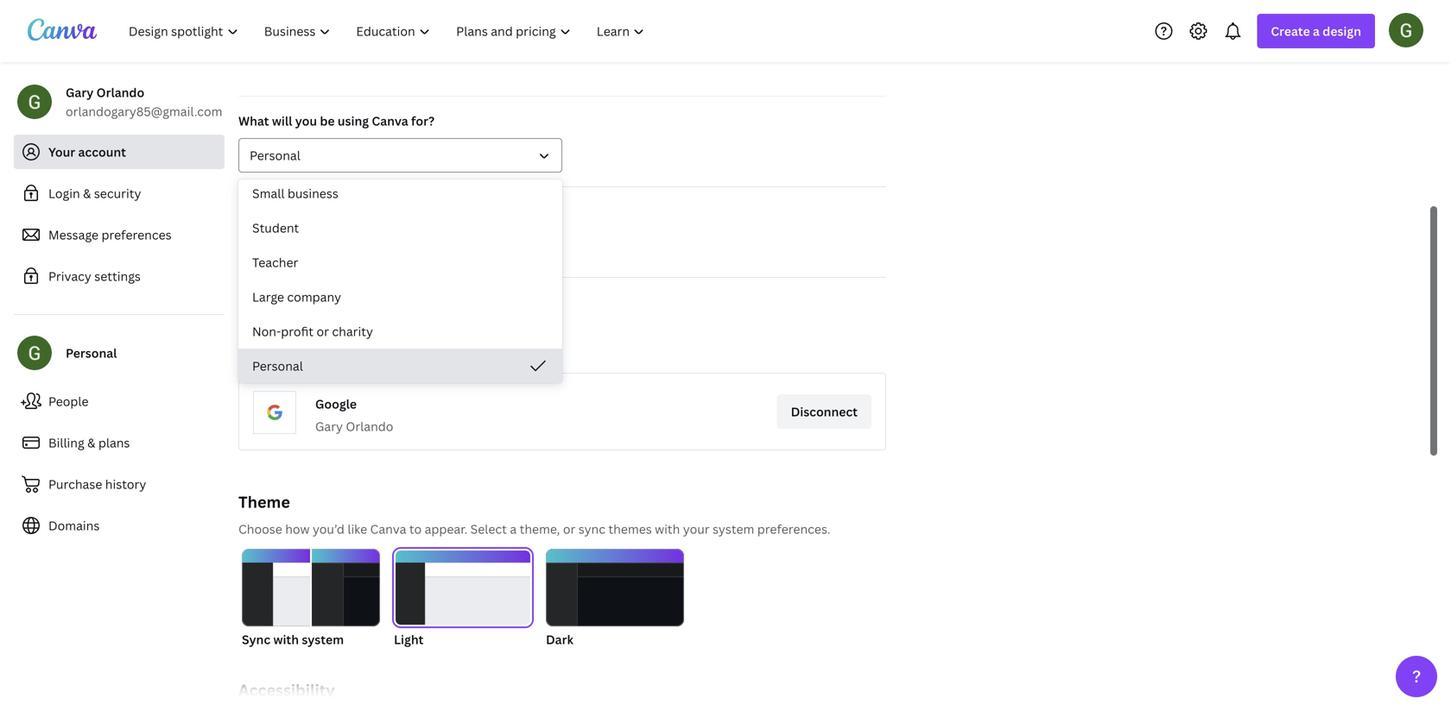 Task type: vqa. For each thing, say whether or not it's contained in the screenshot.
left system
yes



Task type: locate. For each thing, give the bounding box(es) containing it.
& right login
[[83, 185, 91, 202]]

gary up your account
[[66, 84, 94, 101]]

or
[[317, 323, 329, 340], [563, 521, 576, 538]]

student option
[[238, 211, 562, 245]]

small business option
[[238, 176, 562, 211]]

canva left 'for?'
[[372, 113, 408, 129]]

canva
[[372, 113, 408, 129], [430, 342, 467, 358], [370, 521, 406, 538]]

be
[[320, 113, 335, 129]]

you
[[295, 113, 317, 129], [318, 342, 339, 358]]

gary down google
[[315, 419, 343, 435]]

billing & plans
[[48, 435, 130, 451]]

0 vertical spatial a
[[1313, 23, 1320, 39]]

1 horizontal spatial system
[[713, 521, 754, 538]]

your
[[683, 521, 710, 538]]

0 horizontal spatial orlando
[[96, 84, 144, 101]]

what
[[238, 113, 269, 129]]

0 vertical spatial gary
[[66, 84, 94, 101]]

0 vertical spatial or
[[317, 323, 329, 340]]

1 horizontal spatial gary
[[315, 419, 343, 435]]

you for that
[[318, 342, 339, 358]]

light
[[394, 632, 424, 648]]

large
[[252, 289, 284, 305]]

0 horizontal spatial with
[[273, 632, 299, 648]]

0 vertical spatial system
[[713, 521, 754, 538]]

1 horizontal spatial with
[[655, 521, 680, 538]]

1 vertical spatial gary
[[315, 419, 343, 435]]

1 horizontal spatial a
[[1313, 23, 1320, 39]]

google gary orlando
[[315, 396, 393, 435]]

with
[[655, 521, 680, 538], [273, 632, 299, 648]]

with left your
[[655, 521, 680, 538]]

select
[[470, 521, 507, 538]]

canva right in
[[430, 342, 467, 358]]

using
[[338, 113, 369, 129]]

charity
[[332, 323, 373, 340]]

canva for what
[[372, 113, 408, 129]]

1 vertical spatial you
[[318, 342, 339, 358]]

orlando up orlandogary85@gmail.com
[[96, 84, 144, 101]]

1 vertical spatial system
[[302, 632, 344, 648]]

canva inside theme choose how you'd like canva to appear. select a theme, or sync themes with your system preferences.
[[370, 521, 406, 538]]

settings
[[94, 268, 141, 285]]

0 horizontal spatial system
[[302, 632, 344, 648]]

list box
[[238, 176, 562, 384]]

in
[[401, 342, 412, 358]]

1 vertical spatial with
[[273, 632, 299, 648]]

to left appear.
[[409, 521, 422, 538]]

preferences
[[102, 227, 172, 243]]

billing
[[48, 435, 84, 451]]

you'd
[[313, 521, 345, 538]]

1 vertical spatial a
[[510, 521, 517, 538]]

personal
[[250, 147, 300, 164], [66, 345, 117, 361], [252, 358, 303, 374]]

create a design button
[[1257, 14, 1375, 48]]

sync with system
[[242, 632, 344, 648]]

billing & plans link
[[14, 426, 225, 460]]

personal down will
[[250, 147, 300, 164]]

personal down non-
[[252, 358, 303, 374]]

1 vertical spatial or
[[563, 521, 576, 538]]

0 horizontal spatial gary
[[66, 84, 94, 101]]

or inside button
[[317, 323, 329, 340]]

orlando down google
[[346, 419, 393, 435]]

canva right like
[[370, 521, 406, 538]]

privacy settings
[[48, 268, 141, 285]]

to
[[366, 342, 378, 358], [415, 342, 428, 358], [409, 521, 422, 538]]

language
[[238, 203, 295, 220]]

small
[[252, 185, 285, 202]]

small business
[[252, 185, 338, 202]]

Dark button
[[546, 549, 684, 650]]

a right select
[[510, 521, 517, 538]]

student button
[[238, 211, 562, 245]]

system up accessibility
[[302, 632, 344, 648]]

for?
[[411, 113, 435, 129]]

to left log
[[366, 342, 378, 358]]

Personal button
[[238, 138, 562, 173]]

&
[[83, 185, 91, 202], [87, 435, 95, 451]]

& left plans
[[87, 435, 95, 451]]

a left design
[[1313, 23, 1320, 39]]

purchase
[[48, 476, 102, 493]]

or left sync
[[563, 521, 576, 538]]

0 horizontal spatial or
[[317, 323, 329, 340]]

teacher option
[[238, 245, 562, 280]]

use
[[342, 342, 363, 358]]

top level navigation element
[[117, 14, 659, 48]]

personal button
[[238, 349, 562, 384]]

history
[[105, 476, 146, 493]]

1 vertical spatial &
[[87, 435, 95, 451]]

canva for theme
[[370, 521, 406, 538]]

0 vertical spatial &
[[83, 185, 91, 202]]

1 horizontal spatial orlando
[[346, 419, 393, 435]]

system right your
[[713, 521, 754, 538]]

design
[[1323, 23, 1361, 39]]

0 vertical spatial with
[[655, 521, 680, 538]]

social
[[306, 294, 340, 311]]

google
[[315, 396, 357, 412]]

plans
[[98, 435, 130, 451]]

create
[[1271, 23, 1310, 39]]

1 horizontal spatial or
[[563, 521, 576, 538]]

2 vertical spatial canva
[[370, 521, 406, 538]]

gary
[[66, 84, 94, 101], [315, 419, 343, 435]]

a
[[1313, 23, 1320, 39], [510, 521, 517, 538]]

themes
[[608, 521, 652, 538]]

0 vertical spatial canva
[[372, 113, 408, 129]]

system
[[713, 521, 754, 538], [302, 632, 344, 648]]

disconnect button
[[777, 395, 872, 429]]

you left be
[[295, 113, 317, 129]]

you left use
[[318, 342, 339, 358]]

list box containing small business
[[238, 176, 562, 384]]

theme choose how you'd like canva to appear. select a theme, or sync themes with your system preferences.
[[238, 492, 830, 538]]

gary orlando image
[[1389, 13, 1424, 47]]

0 vertical spatial orlando
[[96, 84, 144, 101]]

0 vertical spatial you
[[295, 113, 317, 129]]

large company option
[[238, 280, 562, 314]]

disconnect
[[791, 404, 858, 420]]

1 vertical spatial orlando
[[346, 419, 393, 435]]

profit
[[281, 323, 314, 340]]

orlando
[[96, 84, 144, 101], [346, 419, 393, 435]]

account
[[78, 144, 126, 160]]

or right profit
[[317, 323, 329, 340]]

0 horizontal spatial a
[[510, 521, 517, 538]]

personal up the people
[[66, 345, 117, 361]]

with right sync in the left bottom of the page
[[273, 632, 299, 648]]

people link
[[14, 384, 225, 419]]



Task type: describe. For each thing, give the bounding box(es) containing it.
gary orlando orlandogary85@gmail.com
[[66, 84, 222, 120]]

privacy settings link
[[14, 259, 225, 294]]

people
[[48, 393, 89, 410]]

login & security link
[[14, 176, 225, 211]]

what will you be using canva for?
[[238, 113, 435, 129]]

theme
[[238, 492, 290, 513]]

with inside theme choose how you'd like canva to appear. select a theme, or sync themes with your system preferences.
[[655, 521, 680, 538]]

orlando inside 'google gary orlando'
[[346, 419, 393, 435]]

message preferences link
[[14, 218, 225, 252]]

purchase history link
[[14, 467, 225, 502]]

gary inside gary orlando orlandogary85@gmail.com
[[66, 84, 94, 101]]

& for login
[[83, 185, 91, 202]]

large company button
[[238, 280, 562, 314]]

with inside button
[[273, 632, 299, 648]]

to right in
[[415, 342, 428, 358]]

login
[[48, 185, 80, 202]]

sync
[[578, 521, 606, 538]]

privacy
[[48, 268, 91, 285]]

system inside button
[[302, 632, 344, 648]]

non-profit or charity option
[[238, 314, 562, 349]]

Sync with system button
[[242, 549, 380, 650]]

that
[[291, 342, 315, 358]]

appear.
[[425, 521, 468, 538]]

services that you use to log in to canva
[[238, 342, 467, 358]]

connected
[[238, 294, 303, 311]]

a inside dropdown button
[[1313, 23, 1320, 39]]

your
[[48, 144, 75, 160]]

will
[[272, 113, 292, 129]]

non-profit or charity button
[[238, 314, 562, 349]]

message preferences
[[48, 227, 172, 243]]

you for will
[[295, 113, 317, 129]]

personal inside option
[[252, 358, 303, 374]]

personal option
[[238, 349, 562, 384]]

purchase history
[[48, 476, 146, 493]]

orlando inside gary orlando orlandogary85@gmail.com
[[96, 84, 144, 101]]

domains
[[48, 518, 100, 534]]

1 vertical spatial canva
[[430, 342, 467, 358]]

like
[[348, 521, 367, 538]]

or inside theme choose how you'd like canva to appear. select a theme, or sync themes with your system preferences.
[[563, 521, 576, 538]]

orlandogary85@gmail.com
[[66, 103, 222, 120]]

accessibility
[[238, 680, 335, 701]]

company
[[287, 289, 341, 305]]

services
[[238, 342, 288, 358]]

message
[[48, 227, 99, 243]]

Light button
[[394, 549, 532, 650]]

large company
[[252, 289, 341, 305]]

your account link
[[14, 135, 225, 169]]

business
[[288, 185, 338, 202]]

teacher button
[[238, 245, 562, 280]]

connected social accounts
[[238, 294, 397, 311]]

teacher
[[252, 254, 298, 271]]

non-profit or charity
[[252, 323, 373, 340]]

security
[[94, 185, 141, 202]]

to inside theme choose how you'd like canva to appear. select a theme, or sync themes with your system preferences.
[[409, 521, 422, 538]]

small business button
[[238, 176, 562, 211]]

accounts
[[343, 294, 397, 311]]

theme,
[[520, 521, 560, 538]]

dark
[[546, 632, 573, 648]]

log
[[381, 342, 398, 358]]

sync
[[242, 632, 270, 648]]

create a design
[[1271, 23, 1361, 39]]

& for billing
[[87, 435, 95, 451]]

gary inside 'google gary orlando'
[[315, 419, 343, 435]]

choose
[[238, 521, 282, 538]]

how
[[285, 521, 310, 538]]

your account
[[48, 144, 126, 160]]

student
[[252, 220, 299, 236]]

login & security
[[48, 185, 141, 202]]

non-
[[252, 323, 281, 340]]

preferences.
[[757, 521, 830, 538]]

system inside theme choose how you'd like canva to appear. select a theme, or sync themes with your system preferences.
[[713, 521, 754, 538]]

domains link
[[14, 509, 225, 543]]

a inside theme choose how you'd like canva to appear. select a theme, or sync themes with your system preferences.
[[510, 521, 517, 538]]



